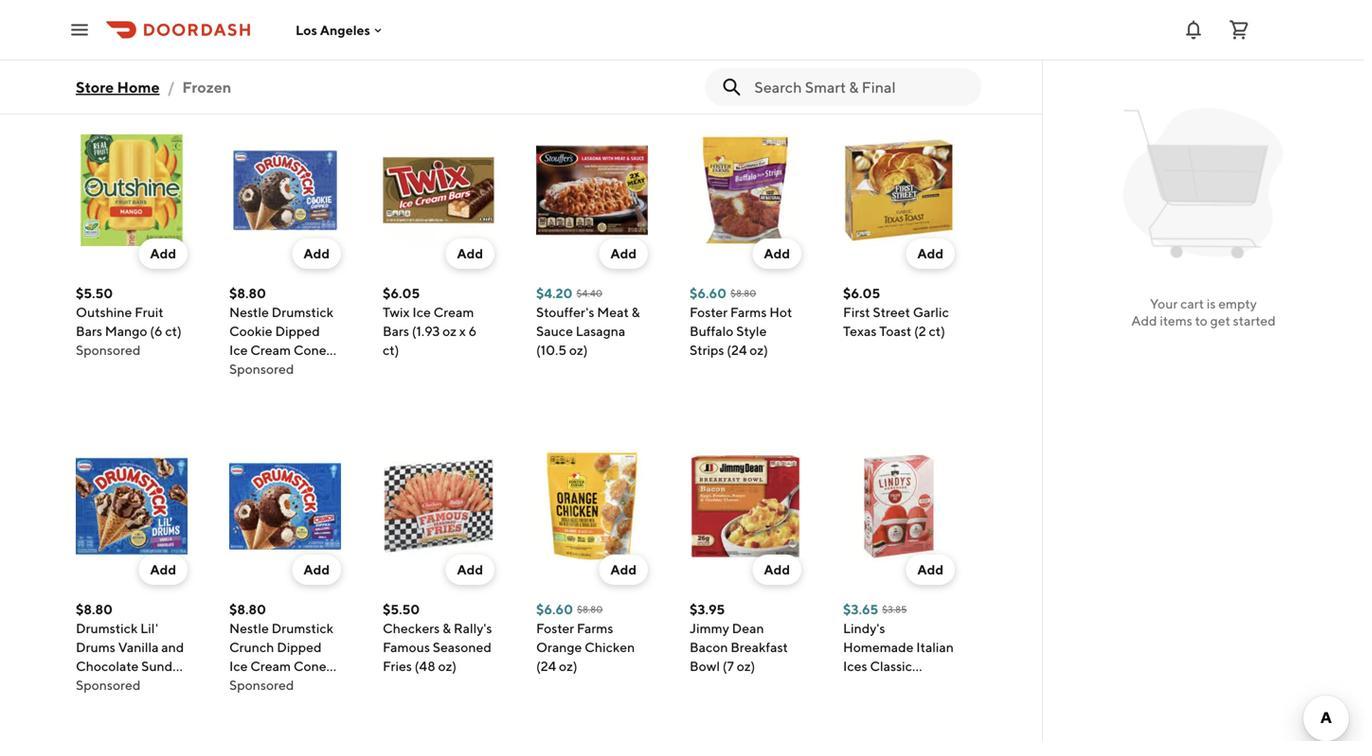Task type: vqa. For each thing, say whether or not it's contained in the screenshot.


Task type: describe. For each thing, give the bounding box(es) containing it.
$5.50 outshine fruit bars mango (6 ct) sponsored
[[76, 286, 182, 358]]

fries
[[383, 659, 412, 675]]

$8.80 nestle drumstick crunch dipped ice cream cones variety pack (8 ct)
[[229, 602, 339, 694]]

sponsored inside outshine grape fruit bars (6 ct) sponsored
[[229, 26, 294, 42]]

cones for $8.80 nestle drumstick crunch dipped ice cream cones variety pack (8 ct)
[[294, 659, 332, 675]]

vanilla
[[118, 640, 159, 656]]

& inside $5.50 checkers & rally's famous seasoned fries (48 oz)
[[443, 621, 451, 637]]

rally's
[[454, 621, 492, 637]]

$6.60 for foster farms hot buffalo style strips (24 oz)
[[690, 286, 727, 301]]

add inside your cart is empty add items to get started
[[1132, 313, 1158, 329]]

jimmy
[[690, 621, 730, 637]]

sponsored inside $5.50 outshine fruit bars mango (6 ct) sponsored
[[76, 343, 141, 358]]

add for checkers & rally's famous seasoned fries (48 oz)
[[457, 562, 483, 578]]

(7
[[723, 659, 734, 675]]

bowl
[[690, 659, 720, 675]]

outshine inside $5.50 outshine fruit bars mango (6 ct) sponsored
[[76, 305, 132, 320]]

variety for nestle drumstick crunch dipped ice cream cones variety pack (8 ct)
[[229, 678, 272, 694]]

sponsored inside outshine lime fruit ice bars (6 ct) sponsored
[[76, 45, 141, 61]]

add for jimmy dean bacon breakfast bowl (7 oz)
[[764, 562, 790, 578]]

add for twix ice cream bars (1.93 oz x 6 ct)
[[457, 246, 483, 262]]

chip
[[383, 7, 412, 23]]

mango
[[105, 324, 147, 339]]

italian
[[917, 640, 954, 656]]

twix
[[383, 305, 410, 320]]

lime
[[135, 0, 165, 4]]

ct) inside $8.80 nestle drumstick crunch dipped ice cream cones variety pack (8 ct)
[[322, 678, 339, 694]]

$3.85
[[882, 605, 907, 615]]

$6.05 for first
[[843, 286, 880, 301]]

/
[[167, 78, 175, 96]]

(12
[[108, 697, 125, 713]]

$5.50 checkers & rally's famous seasoned fries (48 oz)
[[383, 602, 492, 675]]

ice inside outshine lime fruit ice bars (6 ct) sponsored
[[107, 7, 126, 23]]

your
[[1150, 296, 1178, 312]]

$8.80 for $8.80 nestle drumstick crunch dipped ice cream cones variety pack (8 ct)
[[229, 602, 266, 618]]

foster farms hot buffalo style strips (24 oz) image
[[690, 135, 802, 246]]

and
[[161, 640, 184, 656]]

cones inside '$8.80 drumstick lil' drums vanilla and chocolate sundae cones variety pack (12 ct)'
[[76, 678, 114, 694]]

eggo
[[383, 0, 415, 4]]

open menu image
[[68, 18, 91, 41]]

garlic
[[913, 305, 949, 320]]

outshine for bars
[[229, 0, 286, 4]]

los angeles
[[296, 22, 370, 38]]

$8.80 for $8.80 nestle drumstick cookie dipped ice cream cones variety pack (8 ct)
[[229, 286, 266, 301]]

ct) inside $8.80 nestle drumstick cookie dipped ice cream cones variety pack (8 ct)
[[322, 362, 339, 377]]

to
[[1196, 313, 1208, 329]]

famous
[[383, 640, 430, 656]]

chocolate
[[76, 659, 139, 675]]

breakfast
[[731, 640, 788, 656]]

oz
[[443, 324, 457, 339]]

$4.20 $4.40 stouffer's meat & sauce lasagna (10.5 oz)
[[536, 286, 640, 358]]

$3.65
[[843, 602, 879, 618]]

watermelon
[[843, 697, 919, 713]]

style
[[736, 324, 767, 339]]

orange
[[536, 640, 582, 656]]

stouffer's meat & sauce lasagna (10.5 oz) image
[[536, 135, 648, 246]]

bars inside outshine grape fruit bars (6 ct) sponsored
[[261, 7, 287, 23]]

toast
[[880, 324, 912, 339]]

variety inside '$8.80 drumstick lil' drums vanilla and chocolate sundae cones variety pack (12 ct)'
[[117, 678, 160, 694]]

$8.80 nestle drumstick cookie dipped ice cream cones variety pack (8 ct)
[[229, 286, 339, 377]]

fruit for outshine grape fruit bars (6 ct)
[[229, 7, 258, 23]]

checkers
[[383, 621, 440, 637]]

ct) inside $6.05 twix ice cream bars (1.93 oz x 6 ct)
[[383, 343, 399, 358]]

ice inside $8.80 nestle drumstick cookie dipped ice cream cones variety pack (8 ct)
[[229, 343, 248, 358]]

drumstick for cookie
[[272, 305, 334, 320]]

ices
[[843, 659, 868, 675]]

outshine grape fruit bars (6 ct) sponsored
[[229, 0, 326, 42]]

(24 for $6.60 $8.80 foster farms orange chicken (24 oz)
[[536, 659, 556, 675]]

x
[[459, 324, 466, 339]]

empty
[[1219, 296, 1257, 312]]

drumstick lil' drums vanilla and chocolate sundae cones variety pack (12 ct) image
[[76, 451, 188, 563]]

los
[[296, 22, 317, 38]]

strawberry
[[843, 716, 910, 732]]

$8.80 drumstick lil' drums vanilla and chocolate sundae cones variety pack (12 ct)
[[76, 602, 187, 713]]

cream for $8.80 nestle drumstick crunch dipped ice cream cones variety pack (8 ct)
[[250, 659, 291, 675]]

dipped for cookie
[[275, 324, 320, 339]]

fruit for outshine lime fruit ice bars (6 ct)
[[76, 7, 105, 23]]

nestle for nestle drumstick cookie dipped ice cream cones variety pack (8 ct)
[[229, 305, 269, 320]]

pack inside $8.80 nestle drumstick crunch dipped ice cream cones variety pack (8 ct)
[[275, 678, 304, 694]]

$6.60 $8.80 foster farms hot buffalo style strips (24 oz)
[[690, 286, 793, 358]]

$4.40
[[577, 288, 603, 299]]

(8 for $8.80 nestle drumstick crunch dipped ice cream cones variety pack (8 ct)
[[307, 678, 320, 694]]

ct) inside '$6.05 first street garlic texas toast (2 ct)'
[[929, 324, 946, 339]]

empty retail cart image
[[1115, 95, 1293, 273]]

your cart is empty add items to get started
[[1132, 296, 1276, 329]]

$5.50 for $5.50 checkers & rally's famous seasoned fries (48 oz)
[[383, 602, 420, 618]]

lasagna
[[576, 324, 626, 339]]

$8.80 inside $6.60 $8.80 foster farms hot buffalo style strips (24 oz)
[[731, 288, 757, 299]]

sponsored down crunch
[[229, 678, 294, 694]]

dipped for crunch
[[277, 640, 322, 656]]

drumstick for crunch
[[272, 621, 334, 637]]

(10.5
[[536, 343, 567, 358]]

street
[[873, 305, 911, 320]]

bars inside outshine lime fruit ice bars (6 ct) sponsored
[[128, 7, 155, 23]]

nestle drumstick crunch dipped ice cream cones variety pack (8 ct) image
[[229, 451, 341, 563]]

farms for chicken
[[577, 621, 613, 637]]

grape
[[288, 0, 326, 4]]

outshine fruit bars mango (6 ct) image
[[76, 135, 188, 246]]

texas
[[843, 324, 877, 339]]

first street garlic texas toast (2 ct) image
[[843, 135, 955, 246]]

eggo chocolatey chip waffles family pack (24 ct)
[[383, 0, 487, 61]]

lindy's
[[843, 621, 885, 637]]

& inside $4.20 $4.40 stouffer's meat & sauce lasagna (10.5 oz)
[[632, 305, 640, 320]]

angeles
[[320, 22, 370, 38]]

add for nestle drumstick cookie dipped ice cream cones variety pack (8 ct)
[[304, 246, 330, 262]]

ct) inside $3.65 $3.85 lindy's homemade italian ices classic combo watermelon strawberry (6 ct)
[[927, 716, 944, 732]]

oz) inside $3.95 jimmy dean bacon breakfast bowl (7 oz)
[[737, 659, 756, 675]]



Task type: locate. For each thing, give the bounding box(es) containing it.
cones inside $8.80 nestle drumstick crunch dipped ice cream cones variety pack (8 ct)
[[294, 659, 332, 675]]

nestle up crunch
[[229, 621, 269, 637]]

los angeles button
[[296, 22, 386, 38]]

1 horizontal spatial farms
[[731, 305, 767, 320]]

2 horizontal spatial fruit
[[229, 7, 258, 23]]

drums
[[76, 640, 115, 656]]

$3.95
[[690, 602, 725, 618]]

outshine up mango
[[76, 305, 132, 320]]

1 vertical spatial farms
[[577, 621, 613, 637]]

add for nestle drumstick crunch dipped ice cream cones variety pack (8 ct)
[[304, 562, 330, 578]]

variety down the cookie
[[229, 362, 272, 377]]

1 (8 from the top
[[307, 362, 320, 377]]

home
[[117, 78, 160, 96]]

nestle inside $8.80 nestle drumstick cookie dipped ice cream cones variety pack (8 ct)
[[229, 305, 269, 320]]

oz) right (7 at right
[[737, 659, 756, 675]]

(6 inside $3.65 $3.85 lindy's homemade italian ices classic combo watermelon strawberry (6 ct)
[[912, 716, 925, 732]]

$6.05 inside '$6.05 first street garlic texas toast (2 ct)'
[[843, 286, 880, 301]]

1 nestle from the top
[[229, 305, 269, 320]]

fruit up mango
[[135, 305, 164, 320]]

(24 down orange
[[536, 659, 556, 675]]

$5.50 inside $5.50 outshine fruit bars mango (6 ct) sponsored
[[76, 286, 113, 301]]

add up $6.60 $8.80 foster farms orange chicken (24 oz)
[[611, 562, 637, 578]]

1 vertical spatial (8
[[307, 678, 320, 694]]

drumstick up drums
[[76, 621, 138, 637]]

2 vertical spatial (24
[[536, 659, 556, 675]]

cream up oz
[[434, 305, 474, 320]]

sponsored down mango
[[76, 343, 141, 358]]

variety inside $8.80 nestle drumstick crunch dipped ice cream cones variety pack (8 ct)
[[229, 678, 272, 694]]

1 vertical spatial cream
[[250, 343, 291, 358]]

family
[[383, 26, 422, 42]]

0 vertical spatial cream
[[434, 305, 474, 320]]

started
[[1233, 313, 1276, 329]]

cookie
[[229, 324, 273, 339]]

ice down crunch
[[229, 659, 248, 675]]

dipped right crunch
[[277, 640, 322, 656]]

foster farms orange chicken (24 oz) image
[[536, 451, 648, 563]]

(8 inside $8.80 nestle drumstick crunch dipped ice cream cones variety pack (8 ct)
[[307, 678, 320, 694]]

checkers & rally's famous seasoned fries (48 oz) image
[[383, 451, 495, 563]]

fruit inside outshine lime fruit ice bars (6 ct) sponsored
[[76, 7, 105, 23]]

(6 inside $5.50 outshine fruit bars mango (6 ct) sponsored
[[150, 324, 163, 339]]

homemade
[[843, 640, 914, 656]]

cream down crunch
[[250, 659, 291, 675]]

ice inside $8.80 nestle drumstick crunch dipped ice cream cones variety pack (8 ct)
[[229, 659, 248, 675]]

waffles
[[415, 7, 461, 23]]

cones
[[294, 343, 332, 358], [294, 659, 332, 675], [76, 678, 114, 694]]

items
[[1160, 313, 1193, 329]]

cream down the cookie
[[250, 343, 291, 358]]

$6.05 twix ice cream bars (1.93 oz x 6 ct)
[[383, 286, 477, 358]]

$6.05 inside $6.05 twix ice cream bars (1.93 oz x 6 ct)
[[383, 286, 420, 301]]

0 vertical spatial &
[[632, 305, 640, 320]]

combo
[[843, 678, 888, 694]]

oz) down style
[[750, 343, 768, 358]]

1 vertical spatial $5.50
[[383, 602, 420, 618]]

frozen
[[76, 69, 169, 105], [182, 78, 232, 96]]

foster inside $6.60 $8.80 foster farms orange chicken (24 oz)
[[536, 621, 574, 637]]

$8.80 up chicken
[[577, 605, 603, 615]]

0 vertical spatial nestle
[[229, 305, 269, 320]]

sponsored down "chocolate"
[[76, 678, 141, 694]]

2 nestle from the top
[[229, 621, 269, 637]]

sauce
[[536, 324, 573, 339]]

2 vertical spatial cream
[[250, 659, 291, 675]]

add down 'your'
[[1132, 313, 1158, 329]]

$5.50 up mango
[[76, 286, 113, 301]]

(6
[[158, 7, 170, 23], [290, 7, 303, 23], [150, 324, 163, 339], [912, 716, 925, 732]]

0 items, open order cart image
[[1228, 18, 1251, 41]]

nestle
[[229, 305, 269, 320], [229, 621, 269, 637]]

strips
[[690, 343, 724, 358]]

$6.05 for twix
[[383, 286, 420, 301]]

$6.05 up twix
[[383, 286, 420, 301]]

$4.20
[[536, 286, 573, 301]]

(24 inside $6.60 $8.80 foster farms hot buffalo style strips (24 oz)
[[727, 343, 747, 358]]

drumstick inside $8.80 nestle drumstick crunch dipped ice cream cones variety pack (8 ct)
[[272, 621, 334, 637]]

$8.80 up the cookie
[[229, 286, 266, 301]]

variety for nestle drumstick cookie dipped ice cream cones variety pack (8 ct)
[[229, 362, 272, 377]]

add for foster farms hot buffalo style strips (24 oz)
[[764, 246, 790, 262]]

fruit
[[76, 7, 105, 23], [229, 7, 258, 23], [135, 305, 164, 320]]

foster up buffalo
[[690, 305, 728, 320]]

dipped inside $8.80 nestle drumstick cookie dipped ice cream cones variety pack (8 ct)
[[275, 324, 320, 339]]

0 horizontal spatial frozen
[[76, 69, 169, 105]]

2 $6.05 from the left
[[843, 286, 880, 301]]

(2
[[914, 324, 926, 339]]

ice inside $6.05 twix ice cream bars (1.93 oz x 6 ct)
[[413, 305, 431, 320]]

outshine inside outshine grape fruit bars (6 ct) sponsored
[[229, 0, 286, 4]]

cones for $8.80 nestle drumstick cookie dipped ice cream cones variety pack (8 ct)
[[294, 343, 332, 358]]

2 (8 from the top
[[307, 678, 320, 694]]

oz) right (48
[[438, 659, 457, 675]]

bars down lime
[[128, 7, 155, 23]]

0 horizontal spatial farms
[[577, 621, 613, 637]]

drumstick
[[272, 305, 334, 320], [76, 621, 138, 637], [272, 621, 334, 637]]

(8 inside $8.80 nestle drumstick cookie dipped ice cream cones variety pack (8 ct)
[[307, 362, 320, 377]]

0 vertical spatial $6.60
[[690, 286, 727, 301]]

ice up (1.93
[[413, 305, 431, 320]]

store
[[76, 78, 114, 96]]

(6 right mango
[[150, 324, 163, 339]]

ct) inside '$8.80 drumstick lil' drums vanilla and chocolate sundae cones variety pack (12 ct)'
[[128, 697, 144, 713]]

oz) inside $5.50 checkers & rally's famous seasoned fries (48 oz)
[[438, 659, 457, 675]]

cream inside $8.80 nestle drumstick crunch dipped ice cream cones variety pack (8 ct)
[[250, 659, 291, 675]]

0 horizontal spatial $5.50
[[76, 286, 113, 301]]

0 vertical spatial cones
[[294, 343, 332, 358]]

$6.05 first street garlic texas toast (2 ct)
[[843, 286, 949, 339]]

& right meat
[[632, 305, 640, 320]]

bars left los
[[261, 7, 287, 23]]

0 horizontal spatial fruit
[[76, 7, 105, 23]]

chicken
[[585, 640, 635, 656]]

first
[[843, 305, 870, 320]]

1 vertical spatial nestle
[[229, 621, 269, 637]]

(8
[[307, 362, 320, 377], [307, 678, 320, 694]]

add up dean
[[764, 562, 790, 578]]

foster
[[690, 305, 728, 320], [536, 621, 574, 637]]

oz) inside $6.60 $8.80 foster farms hot buffalo style strips (24 oz)
[[750, 343, 768, 358]]

$6.60
[[690, 286, 727, 301], [536, 602, 573, 618]]

Search Smart & Final search field
[[755, 77, 967, 98]]

add up rally's
[[457, 562, 483, 578]]

$6.05 up first
[[843, 286, 880, 301]]

$6.60 up orange
[[536, 602, 573, 618]]

0 vertical spatial (24
[[457, 26, 477, 42]]

bacon
[[690, 640, 728, 656]]

foster for foster farms hot buffalo style strips (24 oz)
[[690, 305, 728, 320]]

outshine lime fruit ice bars (6 ct) sponsored
[[76, 0, 170, 61]]

(6 down lime
[[158, 7, 170, 23]]

lindy's homemade italian ices classic combo watermelon strawberry (6 ct) image
[[843, 451, 955, 563]]

classic
[[870, 659, 912, 675]]

add up italian
[[918, 562, 944, 578]]

(6 inside outshine grape fruit bars (6 ct) sponsored
[[290, 7, 303, 23]]

$8.80 inside $8.80 nestle drumstick cookie dipped ice cream cones variety pack (8 ct)
[[229, 286, 266, 301]]

add for drumstick lil' drums vanilla and chocolate sundae cones variety pack (12 ct)
[[150, 562, 176, 578]]

ct) inside $5.50 outshine fruit bars mango (6 ct) sponsored
[[165, 324, 182, 339]]

0 horizontal spatial $6.05
[[383, 286, 420, 301]]

variety up "(12"
[[117, 678, 160, 694]]

$8.80 inside $8.80 nestle drumstick crunch dipped ice cream cones variety pack (8 ct)
[[229, 602, 266, 618]]

add up $8.80 nestle drumstick cookie dipped ice cream cones variety pack (8 ct)
[[304, 246, 330, 262]]

0 vertical spatial $5.50
[[76, 286, 113, 301]]

(6 down the watermelon
[[912, 716, 925, 732]]

(24 down style
[[727, 343, 747, 358]]

(6 down grape in the top left of the page
[[290, 7, 303, 23]]

farms inside $6.60 $8.80 foster farms hot buffalo style strips (24 oz)
[[731, 305, 767, 320]]

foster up orange
[[536, 621, 574, 637]]

twix ice cream bars (1.93 oz x 6 ct) image
[[383, 135, 495, 246]]

foster inside $6.60 $8.80 foster farms hot buffalo style strips (24 oz)
[[690, 305, 728, 320]]

dipped right the cookie
[[275, 324, 320, 339]]

1 horizontal spatial &
[[632, 305, 640, 320]]

dean
[[732, 621, 764, 637]]

bars left mango
[[76, 324, 102, 339]]

cream inside $8.80 nestle drumstick cookie dipped ice cream cones variety pack (8 ct)
[[250, 343, 291, 358]]

meat
[[597, 305, 629, 320]]

2 horizontal spatial (24
[[727, 343, 747, 358]]

bars down twix
[[383, 324, 409, 339]]

$8.80 up drums
[[76, 602, 113, 618]]

ice right open menu icon
[[107, 7, 126, 23]]

dipped
[[275, 324, 320, 339], [277, 640, 322, 656]]

$8.80 up crunch
[[229, 602, 266, 618]]

$5.50
[[76, 286, 113, 301], [383, 602, 420, 618]]

jimmy dean bacon breakfast bowl (7 oz) image
[[690, 451, 802, 563]]

1 horizontal spatial $5.50
[[383, 602, 420, 618]]

$3.95 jimmy dean bacon breakfast bowl (7 oz)
[[690, 602, 788, 675]]

farms for buffalo
[[731, 305, 767, 320]]

$3.65 $3.85 lindy's homemade italian ices classic combo watermelon strawberry (6 ct)
[[843, 602, 954, 732]]

pack inside $8.80 nestle drumstick cookie dipped ice cream cones variety pack (8 ct)
[[275, 362, 304, 377]]

1 $6.05 from the left
[[383, 286, 420, 301]]

chocolatey
[[417, 0, 487, 4]]

0 horizontal spatial &
[[443, 621, 451, 637]]

lil'
[[140, 621, 158, 637]]

bars
[[128, 7, 155, 23], [261, 7, 287, 23], [76, 324, 102, 339], [383, 324, 409, 339]]

dipped inside $8.80 nestle drumstick crunch dipped ice cream cones variety pack (8 ct)
[[277, 640, 322, 656]]

(24 inside $6.60 $8.80 foster farms orange chicken (24 oz)
[[536, 659, 556, 675]]

store home / frozen
[[76, 78, 232, 96]]

$6.05
[[383, 286, 420, 301], [843, 286, 880, 301]]

$8.80 inside '$8.80 drumstick lil' drums vanilla and chocolate sundae cones variety pack (12 ct)'
[[76, 602, 113, 618]]

(24 down waffles
[[457, 26, 477, 42]]

cream
[[434, 305, 474, 320], [250, 343, 291, 358], [250, 659, 291, 675]]

cream inside $6.05 twix ice cream bars (1.93 oz x 6 ct)
[[434, 305, 474, 320]]

& up the seasoned
[[443, 621, 451, 637]]

add for stouffer's meat & sauce lasagna (10.5 oz)
[[611, 246, 637, 262]]

crunch
[[229, 640, 274, 656]]

$6.60 $8.80 foster farms orange chicken (24 oz)
[[536, 602, 635, 675]]

cream for $8.80 nestle drumstick cookie dipped ice cream cones variety pack (8 ct)
[[250, 343, 291, 358]]

ice down the cookie
[[229, 343, 248, 358]]

0 vertical spatial (8
[[307, 362, 320, 377]]

stouffer's
[[536, 305, 595, 320]]

$8.80 inside $6.60 $8.80 foster farms orange chicken (24 oz)
[[577, 605, 603, 615]]

get
[[1211, 313, 1231, 329]]

bars inside $5.50 outshine fruit bars mango (6 ct) sponsored
[[76, 324, 102, 339]]

farms up chicken
[[577, 621, 613, 637]]

1 vertical spatial $6.60
[[536, 602, 573, 618]]

1 horizontal spatial foster
[[690, 305, 728, 320]]

farms
[[731, 305, 767, 320], [577, 621, 613, 637]]

oz) inside $6.60 $8.80 foster farms orange chicken (24 oz)
[[559, 659, 578, 675]]

1 horizontal spatial (24
[[536, 659, 556, 675]]

1 horizontal spatial $6.60
[[690, 286, 727, 301]]

farms up style
[[731, 305, 767, 320]]

ice
[[107, 7, 126, 23], [413, 305, 431, 320], [229, 343, 248, 358], [229, 659, 248, 675]]

fruit up 'store'
[[76, 7, 105, 23]]

variety down crunch
[[229, 678, 272, 694]]

add for foster farms orange chicken (24 oz)
[[611, 562, 637, 578]]

0 vertical spatial dipped
[[275, 324, 320, 339]]

drumstick up crunch
[[272, 621, 334, 637]]

buffalo
[[690, 324, 734, 339]]

farms inside $6.60 $8.80 foster farms orange chicken (24 oz)
[[577, 621, 613, 637]]

1 horizontal spatial frozen
[[182, 78, 232, 96]]

add for first street garlic texas toast (2 ct)
[[918, 246, 944, 262]]

(1.93
[[412, 324, 440, 339]]

add up hot
[[764, 246, 790, 262]]

notification bell image
[[1183, 18, 1205, 41]]

outshine for ice
[[76, 0, 132, 4]]

0 vertical spatial farms
[[731, 305, 767, 320]]

add up $5.50 outshine fruit bars mango (6 ct) sponsored
[[150, 246, 176, 262]]

1 vertical spatial (24
[[727, 343, 747, 358]]

sundae
[[141, 659, 187, 675]]

add up 'garlic'
[[918, 246, 944, 262]]

nestle for nestle drumstick crunch dipped ice cream cones variety pack (8 ct)
[[229, 621, 269, 637]]

nestle drumstick cookie dipped ice cream cones variety pack (8 ct) image
[[229, 135, 341, 246]]

$6.60 up buffalo
[[690, 286, 727, 301]]

$6.60 inside $6.60 $8.80 foster farms orange chicken (24 oz)
[[536, 602, 573, 618]]

$5.50 inside $5.50 checkers & rally's famous seasoned fries (48 oz)
[[383, 602, 420, 618]]

(6 inside outshine lime fruit ice bars (6 ct) sponsored
[[158, 7, 170, 23]]

seasoned
[[433, 640, 492, 656]]

hot
[[770, 305, 793, 320]]

add up meat
[[611, 246, 637, 262]]

(24 inside eggo chocolatey chip waffles family pack (24 ct)
[[457, 26, 477, 42]]

outshine left grape in the top left of the page
[[229, 0, 286, 4]]

$6.60 inside $6.60 $8.80 foster farms hot buffalo style strips (24 oz)
[[690, 286, 727, 301]]

$5.50 for $5.50 outshine fruit bars mango (6 ct) sponsored
[[76, 286, 113, 301]]

ct) inside outshine lime fruit ice bars (6 ct) sponsored
[[76, 26, 92, 42]]

6
[[469, 324, 477, 339]]

cart
[[1181, 296, 1204, 312]]

$8.80 for $8.80 drumstick lil' drums vanilla and chocolate sundae cones variety pack (12 ct)
[[76, 602, 113, 618]]

fruit inside outshine grape fruit bars (6 ct) sponsored
[[229, 7, 258, 23]]

drumstick inside $8.80 nestle drumstick cookie dipped ice cream cones variety pack (8 ct)
[[272, 305, 334, 320]]

pack inside '$8.80 drumstick lil' drums vanilla and chocolate sundae cones variety pack (12 ct)'
[[76, 697, 105, 713]]

1 vertical spatial foster
[[536, 621, 574, 637]]

nestle inside $8.80 nestle drumstick crunch dipped ice cream cones variety pack (8 ct)
[[229, 621, 269, 637]]

1 vertical spatial &
[[443, 621, 451, 637]]

(48
[[415, 659, 436, 675]]

is
[[1207, 296, 1216, 312]]

foster for foster farms orange chicken (24 oz)
[[536, 621, 574, 637]]

0 horizontal spatial foster
[[536, 621, 574, 637]]

drumstick inside '$8.80 drumstick lil' drums vanilla and chocolate sundae cones variety pack (12 ct)'
[[76, 621, 138, 637]]

1 vertical spatial cones
[[294, 659, 332, 675]]

add up $8.80 nestle drumstick crunch dipped ice cream cones variety pack (8 ct) on the bottom left of the page
[[304, 562, 330, 578]]

$6.60 for foster farms orange chicken (24 oz)
[[536, 602, 573, 618]]

oz) right (10.5 on the top of page
[[569, 343, 588, 358]]

oz) inside $4.20 $4.40 stouffer's meat & sauce lasagna (10.5 oz)
[[569, 343, 588, 358]]

bars inside $6.05 twix ice cream bars (1.93 oz x 6 ct)
[[383, 324, 409, 339]]

pack inside eggo chocolatey chip waffles family pack (24 ct)
[[425, 26, 455, 42]]

0 vertical spatial foster
[[690, 305, 728, 320]]

0 horizontal spatial $6.60
[[536, 602, 573, 618]]

add up lil'
[[150, 562, 176, 578]]

2 vertical spatial cones
[[76, 678, 114, 694]]

drumstick up the cookie
[[272, 305, 334, 320]]

cones inside $8.80 nestle drumstick cookie dipped ice cream cones variety pack (8 ct)
[[294, 343, 332, 358]]

oz) down orange
[[559, 659, 578, 675]]

variety
[[229, 362, 272, 377], [117, 678, 160, 694], [229, 678, 272, 694]]

$5.50 up checkers
[[383, 602, 420, 618]]

1 horizontal spatial fruit
[[135, 305, 164, 320]]

ct) inside outshine grape fruit bars (6 ct) sponsored
[[305, 7, 322, 23]]

&
[[632, 305, 640, 320], [443, 621, 451, 637]]

fruit inside $5.50 outshine fruit bars mango (6 ct) sponsored
[[135, 305, 164, 320]]

variety inside $8.80 nestle drumstick cookie dipped ice cream cones variety pack (8 ct)
[[229, 362, 272, 377]]

add
[[150, 246, 176, 262], [304, 246, 330, 262], [457, 246, 483, 262], [611, 246, 637, 262], [764, 246, 790, 262], [918, 246, 944, 262], [1132, 313, 1158, 329], [150, 562, 176, 578], [304, 562, 330, 578], [457, 562, 483, 578], [611, 562, 637, 578], [764, 562, 790, 578], [918, 562, 944, 578]]

pack
[[425, 26, 455, 42], [275, 362, 304, 377], [275, 678, 304, 694], [76, 697, 105, 713]]

sponsored up store home link
[[76, 45, 141, 61]]

sponsored left los
[[229, 26, 294, 42]]

(24 for eggo chocolatey chip waffles family pack (24 ct)
[[457, 26, 477, 42]]

outshine up open menu icon
[[76, 0, 132, 4]]

add for lindy's homemade italian ices classic combo watermelon strawberry (6 ct)
[[918, 562, 944, 578]]

$8.80 up style
[[731, 288, 757, 299]]

ct)
[[305, 7, 322, 23], [76, 26, 92, 42], [383, 45, 399, 61], [165, 324, 182, 339], [929, 324, 946, 339], [383, 343, 399, 358], [322, 362, 339, 377], [322, 678, 339, 694], [128, 697, 144, 713], [927, 716, 944, 732]]

(8 for $8.80 nestle drumstick cookie dipped ice cream cones variety pack (8 ct)
[[307, 362, 320, 377]]

add for outshine fruit bars mango (6 ct)
[[150, 246, 176, 262]]

1 horizontal spatial $6.05
[[843, 286, 880, 301]]

sponsored down the cookie
[[229, 362, 294, 377]]

outshine inside outshine lime fruit ice bars (6 ct) sponsored
[[76, 0, 132, 4]]

ct) inside eggo chocolatey chip waffles family pack (24 ct)
[[383, 45, 399, 61]]

add up 6
[[457, 246, 483, 262]]

1 vertical spatial dipped
[[277, 640, 322, 656]]

fruit left los
[[229, 7, 258, 23]]

nestle up the cookie
[[229, 305, 269, 320]]

0 horizontal spatial (24
[[457, 26, 477, 42]]

store home link
[[76, 68, 160, 106]]



